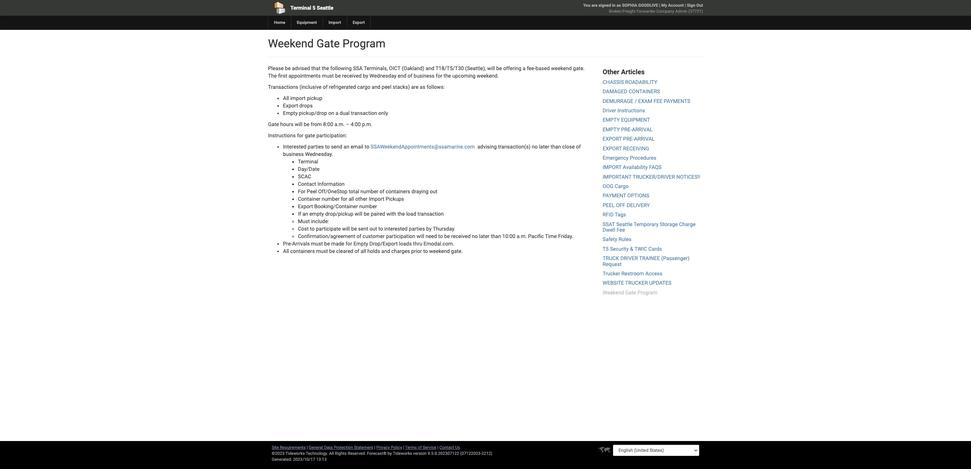 Task type: locate. For each thing, give the bounding box(es) containing it.
and inside please be advised that the following ssa terminals, oict (oakland) and t18/t5/t30 (seattle), will be offering a fee-based weekend gate. the first appointments must be received by wednesday end of business for the upcoming weekend.
[[426, 65, 435, 71]]

gate
[[317, 37, 340, 50], [268, 121, 279, 127], [626, 290, 637, 296]]

rfid
[[603, 212, 614, 218]]

received down ssa in the left of the page
[[342, 73, 362, 79]]

to left send
[[325, 144, 330, 150]]

1 horizontal spatial program
[[638, 290, 658, 296]]

access
[[646, 271, 663, 277]]

fee
[[617, 227, 626, 233]]

terminal 5 seattle link
[[268, 0, 443, 16]]

all down pre- on the left bottom
[[283, 248, 289, 254]]

cleared
[[337, 248, 354, 254]]

2 horizontal spatial gate
[[626, 290, 637, 296]]

0 vertical spatial export
[[603, 136, 622, 142]]

will inside please be advised that the following ssa terminals, oict (oakland) and t18/t5/t30 (seattle), will be offering a fee-based weekend gate. the first appointments must be received by wednesday end of business for the upcoming weekend.
[[488, 65, 495, 71]]

later left 10:00
[[480, 234, 490, 240]]

for up booking/container
[[341, 196, 348, 202]]

1 vertical spatial out
[[370, 226, 377, 232]]

1 horizontal spatial empty
[[354, 241, 368, 247]]

0 horizontal spatial transaction
[[351, 110, 377, 116]]

0 horizontal spatial gate
[[268, 121, 279, 127]]

all down total
[[349, 196, 354, 202]]

gate
[[305, 133, 315, 139]]

terminal up day/date
[[298, 159, 318, 165]]

0 vertical spatial number
[[361, 189, 379, 195]]

arrival up receiving
[[635, 136, 655, 142]]

0 vertical spatial received
[[342, 73, 362, 79]]

than inside the advising transaction(s) no later than close of business wednesday. terminal day/date scac contact information for peel off/onestop total number of containers draying out container number for all other import pickups export booking/container number if an empty drop/pickup will be paired with the load transaction
[[551, 144, 561, 150]]

import link
[[323, 16, 347, 30]]

no inside must include: cost to participate will be sent out to interested parties by thursday. confirmation/agreement of customer participation will need to be received no later than 10:00 a.m. pacific time friday. pre-arrivals must be made for empty drop/export loads thru emodal.com. all containers must be cleared of all holds and charges prior to weekend gate.
[[472, 234, 478, 240]]

ssa
[[353, 65, 363, 71]]

no right transaction(s)
[[532, 144, 538, 150]]

1 horizontal spatial contact
[[440, 446, 454, 451]]

1 horizontal spatial are
[[592, 3, 598, 8]]

parties inside must include: cost to participate will be sent out to interested parties by thursday. confirmation/agreement of customer participation will need to be received no later than 10:00 a.m. pacific time friday. pre-arrivals must be made for empty drop/export loads thru emodal.com. all containers must be cleared of all holds and charges prior to weekend gate.
[[409, 226, 425, 232]]

program down website trucker updates link
[[638, 290, 658, 296]]

1 vertical spatial seattle
[[617, 221, 633, 227]]

as left "follows:"
[[420, 84, 426, 90]]

cards
[[649, 246, 663, 252]]

2 vertical spatial all
[[329, 452, 334, 457]]

gate. down emodal.com.
[[452, 248, 463, 254]]

faqs
[[650, 165, 662, 171]]

0 vertical spatial all
[[283, 95, 289, 101]]

0 vertical spatial are
[[592, 3, 598, 8]]

reserved.
[[348, 452, 366, 457]]

1 horizontal spatial received
[[452, 234, 471, 240]]

terminal inside the advising transaction(s) no later than close of business wednesday. terminal day/date scac contact information for peel off/onestop total number of containers draying out container number for all other import pickups export booking/container number if an empty drop/pickup will be paired with the load transaction
[[298, 159, 318, 165]]

2 vertical spatial the
[[398, 211, 405, 217]]

out inside the advising transaction(s) no later than close of business wednesday. terminal day/date scac contact information for peel off/onestop total number of containers draying out container number for all other import pickups export booking/container number if an empty drop/pickup will be paired with the load transaction
[[430, 189, 438, 195]]

pacific
[[529, 234, 544, 240]]

a.m. right 10:00
[[517, 234, 527, 240]]

gate left hours in the left top of the page
[[268, 121, 279, 127]]

0 vertical spatial parties
[[308, 144, 324, 150]]

ssat
[[603, 221, 616, 227]]

will up thru
[[417, 234, 425, 240]]

no left 10:00
[[472, 234, 478, 240]]

end
[[398, 73, 407, 79]]

advising transaction(s) no later than close of business wednesday. terminal day/date scac contact information for peel off/onestop total number of containers draying out container number for all other import pickups export booking/container number if an empty drop/pickup will be paired with the load transaction
[[283, 144, 581, 217]]

1 horizontal spatial by
[[388, 452, 392, 457]]

all down 'transactions'
[[283, 95, 289, 101]]

0 horizontal spatial than
[[491, 234, 502, 240]]

in
[[613, 3, 616, 8]]

of down sent
[[357, 234, 362, 240]]

program down "export" link
[[343, 37, 386, 50]]

number down other
[[360, 204, 377, 210]]

export down container
[[298, 204, 313, 210]]

draying
[[412, 189, 429, 195]]

1 horizontal spatial seattle
[[617, 221, 633, 227]]

number up other
[[361, 189, 379, 195]]

than inside must include: cost to participate will be sent out to interested parties by thursday. confirmation/agreement of customer participation will need to be received no later than 10:00 a.m. pacific time friday. pre-arrivals must be made for empty drop/export loads thru emodal.com. all containers must be cleared of all holds and charges prior to weekend gate.
[[491, 234, 502, 240]]

will up weekend.
[[488, 65, 495, 71]]

wednesday.
[[305, 151, 333, 157]]

t18/t5/t30
[[436, 65, 464, 71]]

pre- down empty equipment link
[[622, 127, 633, 133]]

1 vertical spatial transaction
[[418, 211, 444, 217]]

by inside please be advised that the following ssa terminals, oict (oakland) and t18/t5/t30 (seattle), will be offering a fee-based weekend gate. the first appointments must be received by wednesday end of business for the upcoming weekend.
[[363, 73, 369, 79]]

for up cleared
[[346, 241, 353, 247]]

0 horizontal spatial out
[[370, 226, 377, 232]]

information
[[318, 181, 345, 187]]

program inside other articles chassis roadability damaged containers demurrage / exam fee payments driver instructions empty equipment empty pre-arrival export pre-arrival export receiving emergency procedures import availability faqs important trucker/driver notices!! oog cargo payment options peel off delivery rfid tags ssat seattle temporary storage charge dwell fee safety rules t5 security & twic cards truck driver trainee (passenger) request trucker restroom access website trucker updates weekend gate program
[[638, 290, 658, 296]]

to up emodal.com.
[[439, 234, 443, 240]]

gate. left other
[[574, 65, 585, 71]]

0 vertical spatial no
[[532, 144, 538, 150]]

weekend down emodal.com.
[[430, 248, 450, 254]]

to right email
[[365, 144, 370, 150]]

0 horizontal spatial received
[[342, 73, 362, 79]]

1 horizontal spatial gate
[[317, 37, 340, 50]]

1 vertical spatial empty
[[603, 127, 620, 133]]

advised
[[292, 65, 310, 71]]

0 horizontal spatial by
[[363, 73, 369, 79]]

will right hours in the left top of the page
[[295, 121, 303, 127]]

account
[[669, 3, 684, 8]]

chassis roadability link
[[603, 79, 658, 85]]

1 vertical spatial are
[[412, 84, 419, 90]]

1 vertical spatial all
[[283, 248, 289, 254]]

than left close
[[551, 144, 561, 150]]

0 vertical spatial empty
[[603, 117, 620, 123]]

must
[[298, 219, 310, 225]]

2 vertical spatial and
[[382, 248, 390, 254]]

1 vertical spatial parties
[[409, 226, 425, 232]]

charges
[[392, 248, 410, 254]]

1 horizontal spatial weekend
[[552, 65, 572, 71]]

1 vertical spatial an
[[303, 211, 308, 217]]

with
[[387, 211, 397, 217]]

1 vertical spatial a.m.
[[517, 234, 527, 240]]

a inside 'all import pickup export drops empty pickup/drop on a dual transaction only'
[[336, 110, 339, 116]]

for inside must include: cost to participate will be sent out to interested parties by thursday. confirmation/agreement of customer participation will need to be received no later than 10:00 a.m. pacific time friday. pre-arrivals must be made for empty drop/export loads thru emodal.com. all containers must be cleared of all holds and charges prior to weekend gate.
[[346, 241, 353, 247]]

terminal left the 5
[[291, 5, 312, 11]]

export up export receiving link
[[603, 136, 622, 142]]

trainee
[[640, 256, 661, 262]]

temporary
[[634, 221, 659, 227]]

all inside the advising transaction(s) no later than close of business wednesday. terminal day/date scac contact information for peel off/onestop total number of containers draying out container number for all other import pickups export booking/container number if an empty drop/pickup will be paired with the load transaction
[[349, 196, 354, 202]]

9.5.0.202307122
[[428, 452, 460, 457]]

version
[[414, 452, 427, 457]]

security
[[611, 246, 629, 252]]

empty down empty equipment link
[[603, 127, 620, 133]]

0 horizontal spatial weekend
[[430, 248, 450, 254]]

2 vertical spatial number
[[360, 204, 377, 210]]

by up need at the left of the page
[[427, 226, 432, 232]]

©2023 tideworks
[[272, 452, 305, 457]]

be down the following
[[335, 73, 341, 79]]

1 horizontal spatial gate.
[[574, 65, 585, 71]]

the down t18/t5/t30
[[444, 73, 451, 79]]

1 horizontal spatial weekend
[[603, 290, 625, 296]]

and right (oakland)
[[426, 65, 435, 71]]

0 vertical spatial and
[[426, 65, 435, 71]]

1 vertical spatial received
[[452, 234, 471, 240]]

1 vertical spatial weekend
[[430, 248, 450, 254]]

1 vertical spatial a
[[336, 110, 339, 116]]

seattle down the 'tags'
[[617, 221, 633, 227]]

seattle right the 5
[[317, 5, 334, 11]]

2023/10/17
[[293, 458, 315, 463]]

an right if
[[303, 211, 308, 217]]

(seattle),
[[466, 65, 486, 71]]

all import pickup export drops empty pickup/drop on a dual transaction only
[[283, 95, 388, 116]]

by down privacy policy link
[[388, 452, 392, 457]]

0 vertical spatial later
[[539, 144, 550, 150]]

1 horizontal spatial a
[[523, 65, 526, 71]]

procedures
[[630, 155, 657, 161]]

1 horizontal spatial a.m.
[[517, 234, 527, 240]]

1 horizontal spatial and
[[382, 248, 390, 254]]

will down other
[[355, 211, 363, 217]]

must
[[322, 73, 334, 79], [311, 241, 323, 247], [316, 248, 328, 254]]

0 horizontal spatial contact
[[298, 181, 316, 187]]

received inside please be advised that the following ssa terminals, oict (oakland) and t18/t5/t30 (seattle), will be offering a fee-based weekend gate. the first appointments must be received by wednesday end of business for the upcoming weekend.
[[342, 73, 362, 79]]

gate down the import "link" at the left of the page
[[317, 37, 340, 50]]

later inside the advising transaction(s) no later than close of business wednesday. terminal day/date scac contact information for peel off/onestop total number of containers draying out container number for all other import pickups export booking/container number if an empty drop/pickup will be paired with the load transaction
[[539, 144, 550, 150]]

0 horizontal spatial the
[[322, 65, 329, 71]]

must inside please be advised that the following ssa terminals, oict (oakland) and t18/t5/t30 (seattle), will be offering a fee-based weekend gate. the first appointments must be received by wednesday end of business for the upcoming weekend.
[[322, 73, 334, 79]]

need
[[426, 234, 437, 240]]

1 vertical spatial terminal
[[298, 159, 318, 165]]

general data protection statement link
[[309, 446, 374, 451]]

export down terminal 5 seattle link
[[353, 20, 365, 25]]

2 export from the top
[[603, 146, 622, 152]]

1 vertical spatial contact
[[440, 446, 454, 451]]

the right with
[[398, 211, 405, 217]]

1 horizontal spatial containers
[[386, 189, 411, 195]]

restroom
[[622, 271, 645, 277]]

2 vertical spatial gate
[[626, 290, 637, 296]]

requirements
[[280, 446, 306, 451]]

instructions down hours in the left top of the page
[[268, 133, 296, 139]]

tideworks
[[393, 452, 412, 457]]

of right end
[[408, 73, 413, 79]]

are right stacks)
[[412, 84, 419, 90]]

contact inside the advising transaction(s) no later than close of business wednesday. terminal day/date scac contact information for peel off/onestop total number of containers draying out container number for all other import pickups export booking/container number if an empty drop/pickup will be paired with the load transaction
[[298, 181, 316, 187]]

1 horizontal spatial instructions
[[618, 108, 646, 114]]

1 vertical spatial and
[[372, 84, 381, 90]]

(07122023-
[[461, 452, 482, 457]]

off/onestop
[[318, 189, 348, 195]]

a left fee-
[[523, 65, 526, 71]]

and left peel
[[372, 84, 381, 90]]

be left the paired
[[364, 211, 370, 217]]

0 vertical spatial import
[[329, 20, 341, 25]]

0 horizontal spatial gate.
[[452, 248, 463, 254]]

sign
[[688, 3, 696, 8]]

1 vertical spatial weekend
[[603, 290, 625, 296]]

for inside please be advised that the following ssa terminals, oict (oakland) and t18/t5/t30 (seattle), will be offering a fee-based weekend gate. the first appointments must be received by wednesday end of business for the upcoming weekend.
[[436, 73, 443, 79]]

0 vertical spatial an
[[344, 144, 350, 150]]

are right 'you'
[[592, 3, 598, 8]]

0 horizontal spatial instructions
[[268, 133, 296, 139]]

import up the paired
[[369, 196, 385, 202]]

import up weekend gate program
[[329, 20, 341, 25]]

an right send
[[344, 144, 350, 150]]

0 vertical spatial seattle
[[317, 5, 334, 11]]

business down (oakland)
[[414, 73, 435, 79]]

1 vertical spatial business
[[283, 151, 304, 157]]

drop/pickup
[[326, 211, 354, 217]]

emergency procedures link
[[603, 155, 657, 161]]

0 vertical spatial weekend
[[268, 37, 314, 50]]

1 vertical spatial than
[[491, 234, 502, 240]]

than left 10:00
[[491, 234, 502, 240]]

number down off/onestop
[[322, 196, 340, 202]]

pre-
[[283, 241, 292, 247]]

of
[[408, 73, 413, 79], [323, 84, 328, 90], [577, 144, 581, 150], [380, 189, 385, 195], [357, 234, 362, 240], [355, 248, 360, 254], [418, 446, 422, 451]]

and
[[426, 65, 435, 71], [372, 84, 381, 90], [382, 248, 390, 254]]

out
[[430, 189, 438, 195], [370, 226, 377, 232]]

0 horizontal spatial empty
[[283, 110, 298, 116]]

0 horizontal spatial are
[[412, 84, 419, 90]]

thru
[[413, 241, 423, 247]]

containers up pickups
[[386, 189, 411, 195]]

empty up hours in the left top of the page
[[283, 110, 298, 116]]

weekend down the website
[[603, 290, 625, 296]]

1 horizontal spatial parties
[[409, 226, 425, 232]]

pre- down the empty pre-arrival link
[[624, 136, 635, 142]]

1 horizontal spatial business
[[414, 73, 435, 79]]

0 vertical spatial transaction
[[351, 110, 377, 116]]

|
[[660, 3, 661, 8], [685, 3, 686, 8], [307, 446, 308, 451], [375, 446, 376, 451], [403, 446, 405, 451], [438, 446, 439, 451]]

a right on
[[336, 110, 339, 116]]

booking/container
[[315, 204, 358, 210]]

trucker/driver
[[633, 174, 676, 180]]

the
[[268, 73, 277, 79]]

containers inside must include: cost to participate will be sent out to interested parties by thursday. confirmation/agreement of customer participation will need to be received no later than 10:00 a.m. pacific time friday. pre-arrivals must be made for empty drop/export loads thru emodal.com. all containers must be cleared of all holds and charges prior to weekend gate.
[[290, 248, 315, 254]]

demurrage / exam fee payments link
[[603, 98, 691, 104]]

1 vertical spatial gate.
[[452, 248, 463, 254]]

weekend down home link
[[268, 37, 314, 50]]

generated:
[[272, 458, 292, 463]]

1 vertical spatial later
[[480, 234, 490, 240]]

instructions inside other articles chassis roadability damaged containers demurrage / exam fee payments driver instructions empty equipment empty pre-arrival export pre-arrival export receiving emergency procedures import availability faqs important trucker/driver notices!! oog cargo payment options peel off delivery rfid tags ssat seattle temporary storage charge dwell fee safety rules t5 security & twic cards truck driver trainee (passenger) request trucker restroom access website trucker updates weekend gate program
[[618, 108, 646, 114]]

1 vertical spatial by
[[427, 226, 432, 232]]

1 vertical spatial export
[[283, 103, 298, 109]]

to right 'prior'
[[424, 248, 428, 254]]

forecast®
[[367, 452, 387, 457]]

later left close
[[539, 144, 550, 150]]

as right in
[[617, 3, 622, 8]]

parties up wednesday.
[[308, 144, 324, 150]]

cost
[[298, 226, 309, 232]]

instructions up equipment
[[618, 108, 646, 114]]

site
[[272, 446, 279, 451]]

gate. inside must include: cost to participate will be sent out to interested parties by thursday. confirmation/agreement of customer participation will need to be received no later than 10:00 a.m. pacific time friday. pre-arrivals must be made for empty drop/export loads thru emodal.com. all containers must be cleared of all holds and charges prior to weekend gate.
[[452, 248, 463, 254]]

received down thursday.
[[452, 234, 471, 240]]

transaction
[[351, 110, 377, 116], [418, 211, 444, 217]]

of inside please be advised that the following ssa terminals, oict (oakland) and t18/t5/t30 (seattle), will be offering a fee-based weekend gate. the first appointments must be received by wednesday end of business for the upcoming weekend.
[[408, 73, 413, 79]]

home link
[[268, 16, 291, 30]]

holds
[[368, 248, 380, 254]]

transaction up p.m.
[[351, 110, 377, 116]]

transaction inside 'all import pickup export drops empty pickup/drop on a dual transaction only'
[[351, 110, 377, 116]]

twic
[[635, 246, 648, 252]]

and inside must include: cost to participate will be sent out to interested parties by thursday. confirmation/agreement of customer participation will need to be received no later than 10:00 a.m. pacific time friday. pre-arrivals must be made for empty drop/export loads thru emodal.com. all containers must be cleared of all holds and charges prior to weekend gate.
[[382, 248, 390, 254]]

drop/export
[[370, 241, 398, 247]]

weekend right based at the right top of the page
[[552, 65, 572, 71]]

by inside site requirements | general data protection statement | privacy policy | terms of service | contact us ©2023 tideworks technology. all rights reserved. forecast® by tideworks version 9.5.0.202307122 (07122023-2212) generated: 2023/10/17 13:13
[[388, 452, 392, 457]]

all down data
[[329, 452, 334, 457]]

0 vertical spatial business
[[414, 73, 435, 79]]

1 export from the top
[[603, 136, 622, 142]]

and down drop/export
[[382, 248, 390, 254]]

0 vertical spatial instructions
[[618, 108, 646, 114]]

2 vertical spatial by
[[388, 452, 392, 457]]

if
[[298, 211, 301, 217]]

out up customer
[[370, 226, 377, 232]]

1 vertical spatial containers
[[290, 248, 315, 254]]

following
[[331, 65, 352, 71]]

2 horizontal spatial by
[[427, 226, 432, 232]]

empty inside must include: cost to participate will be sent out to interested parties by thursday. confirmation/agreement of customer participation will need to be received no later than 10:00 a.m. pacific time friday. pre-arrivals must be made for empty drop/export loads thru emodal.com. all containers must be cleared of all holds and charges prior to weekend gate.
[[354, 241, 368, 247]]

0 vertical spatial than
[[551, 144, 561, 150]]

1 empty from the top
[[603, 117, 620, 123]]

1 horizontal spatial import
[[369, 196, 385, 202]]

loads
[[399, 241, 412, 247]]

driver instructions link
[[603, 108, 646, 114]]

0 vertical spatial must
[[322, 73, 334, 79]]

containers down "arrivals"
[[290, 248, 315, 254]]

include:
[[311, 219, 329, 225]]

peel
[[603, 202, 615, 208]]

sent
[[358, 226, 369, 232]]

appointments
[[289, 73, 321, 79]]

of up the paired
[[380, 189, 385, 195]]

instructions for gate participation:
[[268, 133, 347, 139]]

received inside must include: cost to participate will be sent out to interested parties by thursday. confirmation/agreement of customer participation will need to be received no later than 10:00 a.m. pacific time friday. pre-arrivals must be made for empty drop/export loads thru emodal.com. all containers must be cleared of all holds and charges prior to weekend gate.
[[452, 234, 471, 240]]

be down made
[[330, 248, 335, 254]]

1 horizontal spatial transaction
[[418, 211, 444, 217]]

refrigerated
[[329, 84, 356, 90]]

1 vertical spatial empty
[[354, 241, 368, 247]]

by up cargo
[[363, 73, 369, 79]]

0 vertical spatial a
[[523, 65, 526, 71]]

only
[[379, 110, 388, 116]]

weekend inside please be advised that the following ssa terminals, oict (oakland) and t18/t5/t30 (seattle), will be offering a fee-based weekend gate. the first appointments must be received by wednesday end of business for the upcoming weekend.
[[552, 65, 572, 71]]

no inside the advising transaction(s) no later than close of business wednesday. terminal day/date scac contact information for peel off/onestop total number of containers draying out container number for all other import pickups export booking/container number if an empty drop/pickup will be paired with the load transaction
[[532, 144, 538, 150]]

0 vertical spatial a.m.
[[335, 121, 345, 127]]

contact up 9.5.0.202307122
[[440, 446, 454, 451]]

0 vertical spatial out
[[430, 189, 438, 195]]

13:13
[[317, 458, 327, 463]]

equipment
[[622, 117, 651, 123]]

a
[[523, 65, 526, 71], [336, 110, 339, 116]]

all left "holds" on the left bottom
[[361, 248, 366, 254]]

(oakland)
[[402, 65, 425, 71]]

import inside the advising transaction(s) no later than close of business wednesday. terminal day/date scac contact information for peel off/onestop total number of containers draying out container number for all other import pickups export booking/container number if an empty drop/pickup will be paired with the load transaction
[[369, 196, 385, 202]]

a.m. left –
[[335, 121, 345, 127]]

gate down trucker
[[626, 290, 637, 296]]

transaction right the load
[[418, 211, 444, 217]]

for up "follows:"
[[436, 73, 443, 79]]

1 horizontal spatial all
[[361, 248, 366, 254]]

1 horizontal spatial no
[[532, 144, 538, 150]]

an
[[344, 144, 350, 150], [303, 211, 308, 217]]



Task type: describe. For each thing, give the bounding box(es) containing it.
out inside must include: cost to participate will be sent out to interested parties by thursday. confirmation/agreement of customer participation will need to be received no later than 10:00 a.m. pacific time friday. pre-arrivals must be made for empty drop/export loads thru emodal.com. all containers must be cleared of all holds and charges prior to weekend gate.
[[370, 226, 377, 232]]

advising
[[478, 144, 497, 150]]

tags
[[615, 212, 627, 218]]

equipment
[[297, 20, 317, 25]]

arrivals
[[292, 241, 310, 247]]

1 vertical spatial instructions
[[268, 133, 296, 139]]

participation:
[[317, 133, 347, 139]]

rfid tags link
[[603, 212, 627, 218]]

chassis
[[603, 79, 625, 85]]

t5 security & twic cards link
[[603, 246, 663, 252]]

0 vertical spatial terminal
[[291, 5, 312, 11]]

later inside must include: cost to participate will be sent out to interested parties by thursday. confirmation/agreement of customer participation will need to be received no later than 10:00 a.m. pacific time friday. pre-arrivals must be made for empty drop/export loads thru emodal.com. all containers must be cleared of all holds and charges prior to weekend gate.
[[480, 234, 490, 240]]

my account link
[[662, 3, 684, 8]]

peel
[[382, 84, 392, 90]]

dwell
[[603, 227, 616, 233]]

0 vertical spatial program
[[343, 37, 386, 50]]

export inside 'all import pickup export drops empty pickup/drop on a dual transaction only'
[[283, 103, 298, 109]]

| left sign
[[685, 3, 686, 8]]

that
[[312, 65, 321, 71]]

containers inside the advising transaction(s) no later than close of business wednesday. terminal day/date scac contact information for peel off/onestop total number of containers draying out container number for all other import pickups export booking/container number if an empty drop/pickup will be paired with the load transaction
[[386, 189, 411, 195]]

important trucker/driver notices!! link
[[603, 174, 701, 180]]

seattle inside other articles chassis roadability damaged containers demurrage / exam fee payments driver instructions empty equipment empty pre-arrival export pre-arrival export receiving emergency procedures import availability faqs important trucker/driver notices!! oog cargo payment options peel off delivery rfid tags ssat seattle temporary storage charge dwell fee safety rules t5 security & twic cards truck driver trainee (passenger) request trucker restroom access website trucker updates weekend gate program
[[617, 221, 633, 227]]

empty pre-arrival link
[[603, 127, 653, 133]]

other
[[356, 196, 368, 202]]

paired
[[371, 211, 386, 217]]

1 vertical spatial number
[[322, 196, 340, 202]]

participate
[[316, 226, 341, 232]]

0 horizontal spatial seattle
[[317, 5, 334, 11]]

of right cleared
[[355, 248, 360, 254]]

be down confirmation/agreement
[[324, 241, 330, 247]]

follows:
[[427, 84, 445, 90]]

| left general
[[307, 446, 308, 451]]

request
[[603, 261, 622, 267]]

be up first on the left top
[[285, 65, 291, 71]]

1 vertical spatial pre-
[[624, 136, 635, 142]]

1 vertical spatial arrival
[[635, 136, 655, 142]]

based
[[536, 65, 550, 71]]

empty equipment link
[[603, 117, 651, 123]]

contact inside site requirements | general data protection statement | privacy policy | terms of service | contact us ©2023 tideworks technology. all rights reserved. forecast® by tideworks version 9.5.0.202307122 (07122023-2212) generated: 2023/10/17 13:13
[[440, 446, 454, 451]]

for inside the advising transaction(s) no later than close of business wednesday. terminal day/date scac contact information for peel off/onestop total number of containers draying out container number for all other import pickups export booking/container number if an empty drop/pickup will be paired with the load transaction
[[341, 196, 348, 202]]

rules
[[619, 237, 632, 243]]

on
[[329, 110, 335, 116]]

you
[[584, 3, 591, 8]]

an inside the advising transaction(s) no later than close of business wednesday. terminal day/date scac contact information for peel off/onestop total number of containers draying out container number for all other import pickups export booking/container number if an empty drop/pickup will be paired with the load transaction
[[303, 211, 308, 217]]

2 vertical spatial must
[[316, 248, 328, 254]]

1 vertical spatial as
[[420, 84, 426, 90]]

interested parties to send an email to ssaweekendappointments@ssamarine.com
[[283, 144, 475, 150]]

fee
[[654, 98, 663, 104]]

be left from
[[304, 121, 310, 127]]

empty inside 'all import pickup export drops empty pickup/drop on a dual transaction only'
[[283, 110, 298, 116]]

oict
[[389, 65, 401, 71]]

stacks)
[[393, 84, 410, 90]]

transaction(s)
[[498, 144, 531, 150]]

export inside the advising transaction(s) no later than close of business wednesday. terminal day/date scac contact information for peel off/onestop total number of containers draying out container number for all other import pickups export booking/container number if an empty drop/pickup will be paired with the load transaction
[[298, 204, 313, 210]]

of right close
[[577, 144, 581, 150]]

terms
[[405, 446, 417, 451]]

1 horizontal spatial an
[[344, 144, 350, 150]]

0 vertical spatial the
[[322, 65, 329, 71]]

| left 'my'
[[660, 3, 661, 8]]

as inside you are signed in as sophia goodlive | my account | sign out broker/freight forwarder company admin (57721)
[[617, 3, 622, 8]]

load
[[407, 211, 417, 217]]

business inside the advising transaction(s) no later than close of business wednesday. terminal day/date scac contact information for peel off/onestop total number of containers draying out container number for all other import pickups export booking/container number if an empty drop/pickup will be paired with the load transaction
[[283, 151, 304, 157]]

broker/freight
[[609, 9, 636, 14]]

be left sent
[[351, 226, 357, 232]]

0 vertical spatial arrival
[[633, 127, 653, 133]]

signed
[[599, 3, 612, 8]]

delivery
[[627, 202, 650, 208]]

to right cost at the left top of page
[[310, 226, 315, 232]]

(inclusive
[[300, 84, 322, 90]]

| up forecast®
[[375, 446, 376, 451]]

all inside must include: cost to participate will be sent out to interested parties by thursday. confirmation/agreement of customer participation will need to be received no later than 10:00 a.m. pacific time friday. pre-arrivals must be made for empty drop/export loads thru emodal.com. all containers must be cleared of all holds and charges prior to weekend gate.
[[283, 248, 289, 254]]

are inside you are signed in as sophia goodlive | my account | sign out broker/freight forwarder company admin (57721)
[[592, 3, 598, 8]]

0 horizontal spatial parties
[[308, 144, 324, 150]]

ssaweekendappointments@ssamarine.com link
[[371, 144, 475, 150]]

0 horizontal spatial weekend
[[268, 37, 314, 50]]

terms of service link
[[405, 446, 437, 451]]

offering
[[504, 65, 522, 71]]

truck driver trainee (passenger) request link
[[603, 256, 690, 267]]

general
[[309, 446, 323, 451]]

prior
[[412, 248, 422, 254]]

2 empty from the top
[[603, 127, 620, 133]]

0 vertical spatial export
[[353, 20, 365, 25]]

charge
[[680, 221, 696, 227]]

gate. inside please be advised that the following ssa terminals, oict (oakland) and t18/t5/t30 (seattle), will be offering a fee-based weekend gate. the first appointments must be received by wednesday end of business for the upcoming weekend.
[[574, 65, 585, 71]]

1 vertical spatial gate
[[268, 121, 279, 127]]

the inside the advising transaction(s) no later than close of business wednesday. terminal day/date scac contact information for peel off/onestop total number of containers draying out container number for all other import pickups export booking/container number if an empty drop/pickup will be paired with the load transaction
[[398, 211, 405, 217]]

payment
[[603, 193, 627, 199]]

| up 9.5.0.202307122
[[438, 446, 439, 451]]

a inside please be advised that the following ssa terminals, oict (oakland) and t18/t5/t30 (seattle), will be offering a fee-based weekend gate. the first appointments must be received by wednesday end of business for the upcoming weekend.
[[523, 65, 526, 71]]

pickup/drop
[[299, 110, 327, 116]]

exam
[[639, 98, 653, 104]]

0 horizontal spatial and
[[372, 84, 381, 90]]

out
[[697, 3, 704, 8]]

forwarder
[[637, 9, 656, 14]]

all inside must include: cost to participate will be sent out to interested parties by thursday. confirmation/agreement of customer participation will need to be received no later than 10:00 a.m. pacific time friday. pre-arrivals must be made for empty drop/export loads thru emodal.com. all containers must be cleared of all holds and charges prior to weekend gate.
[[361, 248, 366, 254]]

of right (inclusive
[[323, 84, 328, 90]]

made
[[331, 241, 345, 247]]

transaction inside the advising transaction(s) no later than close of business wednesday. terminal day/date scac contact information for peel off/onestop total number of containers draying out container number for all other import pickups export booking/container number if an empty drop/pickup will be paired with the load transaction
[[418, 211, 444, 217]]

be inside the advising transaction(s) no later than close of business wednesday. terminal day/date scac contact information for peel off/onestop total number of containers draying out container number for all other import pickups export booking/container number if an empty drop/pickup will be paired with the load transaction
[[364, 211, 370, 217]]

interested
[[283, 144, 307, 150]]

will down drop/pickup
[[342, 226, 350, 232]]

weekend inside must include: cost to participate will be sent out to interested parties by thursday. confirmation/agreement of customer participation will need to be received no later than 10:00 a.m. pacific time friday. pre-arrivals must be made for empty drop/export loads thru emodal.com. all containers must be cleared of all holds and charges prior to weekend gate.
[[430, 248, 450, 254]]

import
[[290, 95, 306, 101]]

admin
[[676, 9, 688, 14]]

import availability faqs link
[[603, 165, 662, 171]]

my
[[662, 3, 668, 8]]

data
[[324, 446, 333, 451]]

wednesday
[[370, 73, 397, 79]]

a.m. inside must include: cost to participate will be sent out to interested parties by thursday. confirmation/agreement of customer participation will need to be received no later than 10:00 a.m. pacific time friday. pre-arrivals must be made for empty drop/export loads thru emodal.com. all containers must be cleared of all holds and charges prior to weekend gate.
[[517, 234, 527, 240]]

0 horizontal spatial a.m.
[[335, 121, 345, 127]]

0 vertical spatial pre-
[[622, 127, 633, 133]]

day/date
[[298, 166, 320, 172]]

business inside please be advised that the following ssa terminals, oict (oakland) and t18/t5/t30 (seattle), will be offering a fee-based weekend gate. the first appointments must be received by wednesday end of business for the upcoming weekend.
[[414, 73, 435, 79]]

home
[[274, 20, 285, 25]]

export pre-arrival link
[[603, 136, 655, 142]]

first
[[278, 73, 287, 79]]

for
[[298, 189, 306, 195]]

all inside site requirements | general data protection statement | privacy policy | terms of service | contact us ©2023 tideworks technology. all rights reserved. forecast® by tideworks version 9.5.0.202307122 (07122023-2212) generated: 2023/10/17 13:13
[[329, 452, 334, 457]]

must include: cost to participate will be sent out to interested parties by thursday. confirmation/agreement of customer participation will need to be received no later than 10:00 a.m. pacific time friday. pre-arrivals must be made for empty drop/export loads thru emodal.com. all containers must be cleared of all holds and charges prior to weekend gate.
[[283, 219, 574, 254]]

of inside site requirements | general data protection statement | privacy policy | terms of service | contact us ©2023 tideworks technology. all rights reserved. forecast® by tideworks version 9.5.0.202307122 (07122023-2212) generated: 2023/10/17 13:13
[[418, 446, 422, 451]]

by inside must include: cost to participate will be sent out to interested parties by thursday. confirmation/agreement of customer participation will need to be received no later than 10:00 a.m. pacific time friday. pre-arrivals must be made for empty drop/export loads thru emodal.com. all containers must be cleared of all holds and charges prior to weekend gate.
[[427, 226, 432, 232]]

thursday.
[[433, 226, 456, 232]]

weekend inside other articles chassis roadability damaged containers demurrage / exam fee payments driver instructions empty equipment empty pre-arrival export pre-arrival export receiving emergency procedures import availability faqs important trucker/driver notices!! oog cargo payment options peel off delivery rfid tags ssat seattle temporary storage charge dwell fee safety rules t5 security & twic cards truck driver trainee (passenger) request trucker restroom access website trucker updates weekend gate program
[[603, 290, 625, 296]]

statement
[[354, 446, 374, 451]]

transactions
[[268, 84, 298, 90]]

close
[[563, 144, 575, 150]]

articles
[[622, 68, 645, 76]]

–
[[346, 121, 350, 127]]

all inside 'all import pickup export drops empty pickup/drop on a dual transaction only'
[[283, 95, 289, 101]]

to up customer
[[379, 226, 383, 232]]

be left the offering
[[497, 65, 502, 71]]

gate inside other articles chassis roadability damaged containers demurrage / exam fee payments driver instructions empty equipment empty pre-arrival export pre-arrival export receiving emergency procedures import availability faqs important trucker/driver notices!! oog cargo payment options peel off delivery rfid tags ssat seattle temporary storage charge dwell fee safety rules t5 security & twic cards truck driver trainee (passenger) request trucker restroom access website trucker updates weekend gate program
[[626, 290, 637, 296]]

1 vertical spatial the
[[444, 73, 451, 79]]

for left gate
[[297, 133, 304, 139]]

/
[[635, 98, 637, 104]]

will inside the advising transaction(s) no later than close of business wednesday. terminal day/date scac contact information for peel off/onestop total number of containers draying out container number for all other import pickups export booking/container number if an empty drop/pickup will be paired with the load transaction
[[355, 211, 363, 217]]

notices!!
[[677, 174, 701, 180]]

1 vertical spatial must
[[311, 241, 323, 247]]

upcoming
[[453, 73, 476, 79]]

company
[[657, 9, 675, 14]]

| up the tideworks
[[403, 446, 405, 451]]

0 vertical spatial gate
[[317, 37, 340, 50]]

send
[[331, 144, 343, 150]]

be down thursday.
[[445, 234, 450, 240]]

friday.
[[559, 234, 574, 240]]

contact us link
[[440, 446, 460, 451]]

payment options link
[[603, 193, 650, 199]]

&
[[631, 246, 634, 252]]

website
[[603, 280, 625, 286]]

import inside "link"
[[329, 20, 341, 25]]

technology.
[[306, 452, 328, 457]]



Task type: vqa. For each thing, say whether or not it's contained in the screenshot.
second '5893' from the bottom
no



